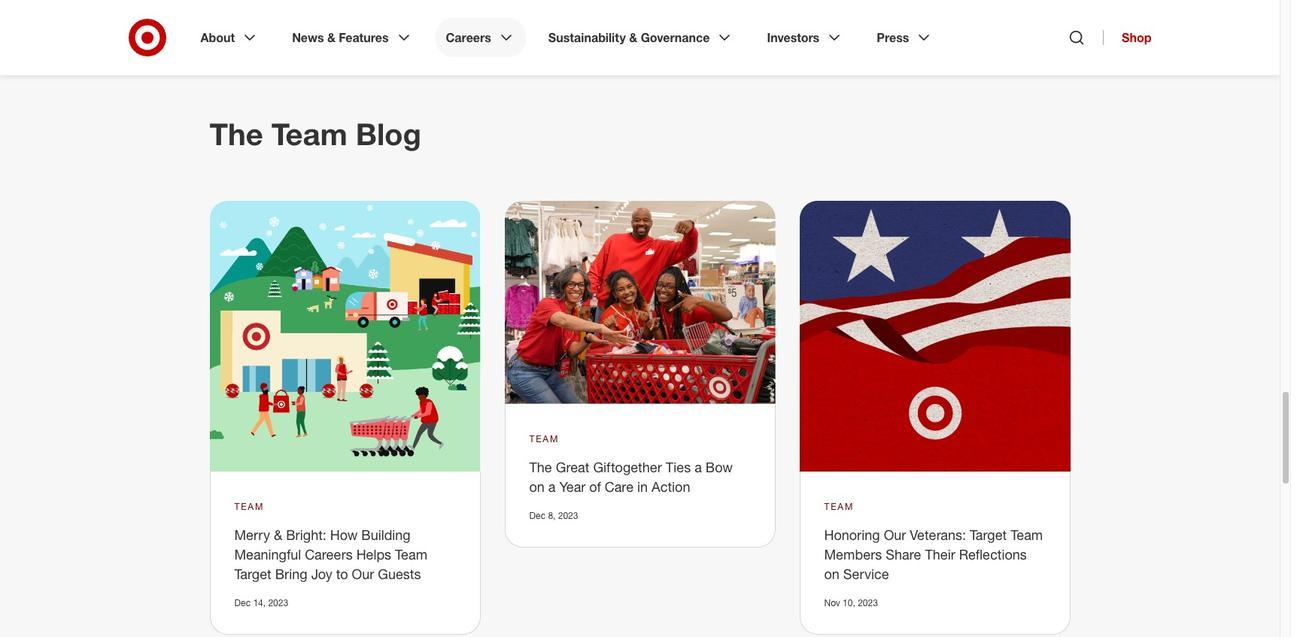 Task type: locate. For each thing, give the bounding box(es) containing it.
bow
[[706, 459, 733, 476]]

the
[[210, 116, 263, 152], [530, 459, 552, 476]]

1 horizontal spatial &
[[327, 30, 336, 45]]

team inside merry & bright: how building meaningful careers helps team target bring joy to our guests
[[395, 547, 428, 563]]

dec
[[530, 510, 546, 522], [235, 598, 251, 609]]

our up share
[[884, 527, 907, 544]]

the for the great giftogether ties a bow on a year of care in action
[[530, 459, 552, 476]]

2 horizontal spatial team link
[[825, 501, 855, 514]]

dec left 8,
[[530, 510, 546, 522]]

0 vertical spatial our
[[884, 527, 907, 544]]

helps
[[357, 547, 392, 563]]

team link
[[530, 433, 559, 446], [235, 501, 264, 514], [825, 501, 855, 514]]

bring
[[275, 566, 308, 583]]

ties
[[666, 459, 691, 476]]

our
[[884, 527, 907, 544], [352, 566, 374, 583]]

team link for honoring
[[825, 501, 855, 514]]

0 vertical spatial dec
[[530, 510, 546, 522]]

2023 for on
[[858, 598, 878, 609]]

8,
[[548, 510, 556, 522]]

1 vertical spatial careers
[[305, 547, 353, 563]]

2023 for of
[[558, 510, 579, 522]]

0 vertical spatial target
[[970, 527, 1008, 544]]

careers inside careers link
[[446, 30, 492, 45]]

1 horizontal spatial on
[[825, 566, 840, 583]]

0 horizontal spatial &
[[274, 527, 283, 544]]

honoring our veterans: target team members share their reflections on service
[[825, 527, 1044, 583]]

1 horizontal spatial a
[[695, 459, 702, 476]]

& right news
[[327, 30, 336, 45]]

veterans:
[[910, 527, 967, 544]]

sustainability
[[549, 30, 626, 45]]

the team blog
[[210, 116, 421, 152]]

on down members
[[825, 566, 840, 583]]

nov
[[825, 598, 841, 609]]

members
[[825, 547, 883, 563]]

investors link
[[757, 18, 855, 57]]

the great giftogether ties a bow on a year of care in action
[[530, 459, 733, 495]]

& up meaningful
[[274, 527, 283, 544]]

building
[[362, 527, 411, 544]]

team link for the
[[530, 433, 559, 446]]

1 vertical spatial target
[[235, 566, 272, 583]]

dec 8, 2023
[[530, 510, 579, 522]]

team link up 'great'
[[530, 433, 559, 446]]

care
[[605, 479, 634, 495]]

careers inside merry & bright: how building meaningful careers helps team target bring joy to our guests
[[305, 547, 353, 563]]

team link for merry
[[235, 501, 264, 514]]

target up the reflections
[[970, 527, 1008, 544]]

& left "governance"
[[630, 30, 638, 45]]

0 horizontal spatial the
[[210, 116, 263, 152]]

0 vertical spatial the
[[210, 116, 263, 152]]

2023 right 14,
[[268, 598, 288, 609]]

&
[[327, 30, 336, 45], [630, 30, 638, 45], [274, 527, 283, 544]]

on
[[530, 479, 545, 495], [825, 566, 840, 583]]

1 horizontal spatial careers
[[446, 30, 492, 45]]

a right the ties
[[695, 459, 702, 476]]

team link up honoring
[[825, 501, 855, 514]]

2023 right 10,
[[858, 598, 878, 609]]

1 vertical spatial our
[[352, 566, 374, 583]]

0 vertical spatial careers
[[446, 30, 492, 45]]

1 horizontal spatial 2023
[[558, 510, 579, 522]]

dec left 14,
[[235, 598, 251, 609]]

2023
[[558, 510, 579, 522], [268, 598, 288, 609], [858, 598, 878, 609]]

2 horizontal spatial 2023
[[858, 598, 878, 609]]

0 horizontal spatial our
[[352, 566, 374, 583]]

0 horizontal spatial careers
[[305, 547, 353, 563]]

team inside honoring our veterans: target team members share their reflections on service
[[1011, 527, 1044, 544]]

blog
[[356, 116, 421, 152]]

1 horizontal spatial the
[[530, 459, 552, 476]]

a
[[695, 459, 702, 476], [549, 479, 556, 495]]

on up the dec 8, 2023
[[530, 479, 545, 495]]

target down meaningful
[[235, 566, 272, 583]]

0 vertical spatial on
[[530, 479, 545, 495]]

about link
[[190, 18, 270, 57]]

our inside honoring our veterans: target team members share their reflections on service
[[884, 527, 907, 544]]

0 horizontal spatial on
[[530, 479, 545, 495]]

target inside honoring our veterans: target team members share their reflections on service
[[970, 527, 1008, 544]]

2023 right 8,
[[558, 510, 579, 522]]

a left year
[[549, 479, 556, 495]]

& inside merry & bright: how building meaningful careers helps team target bring joy to our guests
[[274, 527, 283, 544]]

team link up "merry"
[[235, 501, 264, 514]]

sustainability & governance
[[549, 30, 710, 45]]

news & features
[[292, 30, 389, 45]]

joy
[[311, 566, 333, 583]]

target inside merry & bright: how building meaningful careers helps team target bring joy to our guests
[[235, 566, 272, 583]]

merry
[[235, 527, 270, 544]]

action
[[652, 479, 691, 495]]

1 vertical spatial on
[[825, 566, 840, 583]]

press
[[877, 30, 910, 45]]

2023 for target
[[268, 598, 288, 609]]

0 horizontal spatial target
[[235, 566, 272, 583]]

bright:
[[286, 527, 327, 544]]

service
[[844, 566, 890, 583]]

1 vertical spatial the
[[530, 459, 552, 476]]

0 horizontal spatial team link
[[235, 501, 264, 514]]

merry & bright: how building meaningful careers helps team target bring joy to our guests link
[[235, 527, 428, 583]]

target
[[970, 527, 1008, 544], [235, 566, 272, 583]]

1 vertical spatial a
[[549, 479, 556, 495]]

1 horizontal spatial dec
[[530, 510, 546, 522]]

1 horizontal spatial our
[[884, 527, 907, 544]]

careers
[[446, 30, 492, 45], [305, 547, 353, 563]]

our inside merry & bright: how building meaningful careers helps team target bring joy to our guests
[[352, 566, 374, 583]]

0 horizontal spatial 2023
[[268, 598, 288, 609]]

0 horizontal spatial a
[[549, 479, 556, 495]]

1 horizontal spatial team link
[[530, 433, 559, 446]]

1 horizontal spatial target
[[970, 527, 1008, 544]]

team
[[272, 116, 348, 152], [530, 434, 559, 445], [235, 501, 264, 513], [825, 501, 855, 513], [1011, 527, 1044, 544], [395, 547, 428, 563]]

2 horizontal spatial &
[[630, 30, 638, 45]]

merry & bright: how building meaningful careers helps team target bring joy to our guests
[[235, 527, 428, 583]]

careers link
[[436, 18, 526, 57]]

of
[[590, 479, 601, 495]]

news
[[292, 30, 324, 45]]

0 horizontal spatial dec
[[235, 598, 251, 609]]

the inside the great giftogether ties a bow on a year of care in action
[[530, 459, 552, 476]]

our right to
[[352, 566, 374, 583]]

1 vertical spatial dec
[[235, 598, 251, 609]]



Task type: vqa. For each thing, say whether or not it's contained in the screenshot.
the rightmost our
yes



Task type: describe. For each thing, give the bounding box(es) containing it.
honoring our veterans: target team members share their reflections on service link
[[825, 527, 1044, 583]]

investors
[[768, 30, 820, 45]]

10,
[[843, 598, 856, 609]]

to
[[336, 566, 348, 583]]

about
[[201, 30, 235, 45]]

guests
[[378, 566, 421, 583]]

share
[[886, 547, 922, 563]]

year
[[560, 479, 586, 495]]

on inside honoring our veterans: target team members share their reflections on service
[[825, 566, 840, 583]]

on inside the great giftogether ties a bow on a year of care in action
[[530, 479, 545, 495]]

dec 14, 2023
[[235, 598, 288, 609]]

press link
[[867, 18, 944, 57]]

the great giftogether ties a bow on a year of care in action image
[[505, 201, 776, 404]]

giftogether
[[594, 459, 662, 476]]

& for merry
[[274, 527, 283, 544]]

news & features link
[[282, 18, 424, 57]]

their
[[926, 547, 956, 563]]

0 vertical spatial a
[[695, 459, 702, 476]]

the for the team blog
[[210, 116, 263, 152]]

great
[[556, 459, 590, 476]]

14,
[[253, 598, 266, 609]]

dec for merry & bright: how building meaningful careers helps team target bring joy to our guests
[[235, 598, 251, 609]]

sustainability & governance link
[[538, 18, 745, 57]]

features
[[339, 30, 389, 45]]

how
[[330, 527, 358, 544]]

& for news
[[327, 30, 336, 45]]

meaningful
[[235, 547, 301, 563]]

dec for the great giftogether ties a bow on a year of care in action
[[530, 510, 546, 522]]

in
[[638, 479, 648, 495]]

the great giftogether ties a bow on a year of care in action link
[[530, 459, 733, 495]]

shop
[[1123, 30, 1152, 45]]

merry & bright: how building meaningful careers helps team target bring joy to our guests image
[[210, 201, 481, 472]]

nov 10, 2023
[[825, 598, 878, 609]]

honoring our veterans: target team members share their reflections on service image
[[800, 201, 1071, 472]]

governance
[[641, 30, 710, 45]]

& for sustainability
[[630, 30, 638, 45]]

honoring
[[825, 527, 881, 544]]

reflections
[[960, 547, 1028, 563]]

shop link
[[1104, 30, 1152, 45]]



